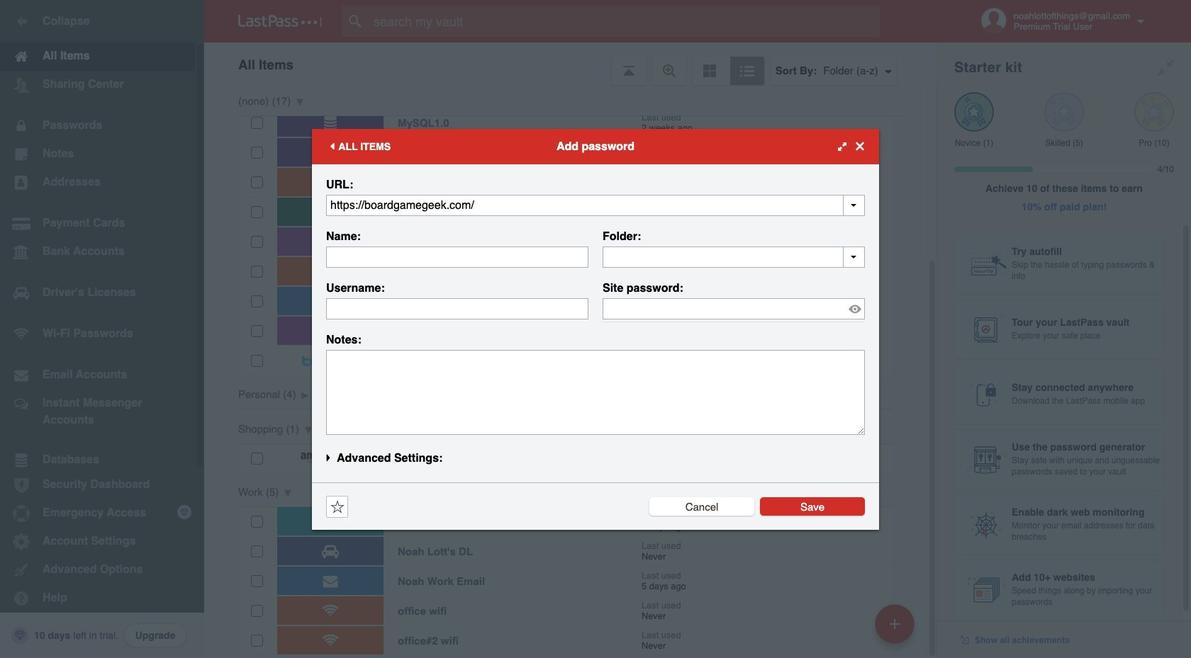 Task type: vqa. For each thing, say whether or not it's contained in the screenshot.
Search search box
yes



Task type: locate. For each thing, give the bounding box(es) containing it.
dialog
[[312, 129, 879, 530]]

lastpass image
[[238, 15, 322, 28]]

Search search field
[[342, 6, 908, 37]]

vault options navigation
[[204, 43, 938, 85]]

main navigation navigation
[[0, 0, 204, 659]]

None text field
[[603, 246, 865, 268], [326, 350, 865, 435], [603, 246, 865, 268], [326, 350, 865, 435]]

None password field
[[603, 298, 865, 319]]

new item image
[[890, 619, 900, 629]]

None text field
[[326, 195, 865, 216], [326, 246, 589, 268], [326, 298, 589, 319], [326, 195, 865, 216], [326, 246, 589, 268], [326, 298, 589, 319]]



Task type: describe. For each thing, give the bounding box(es) containing it.
search my vault text field
[[342, 6, 908, 37]]

new item navigation
[[870, 601, 923, 659]]



